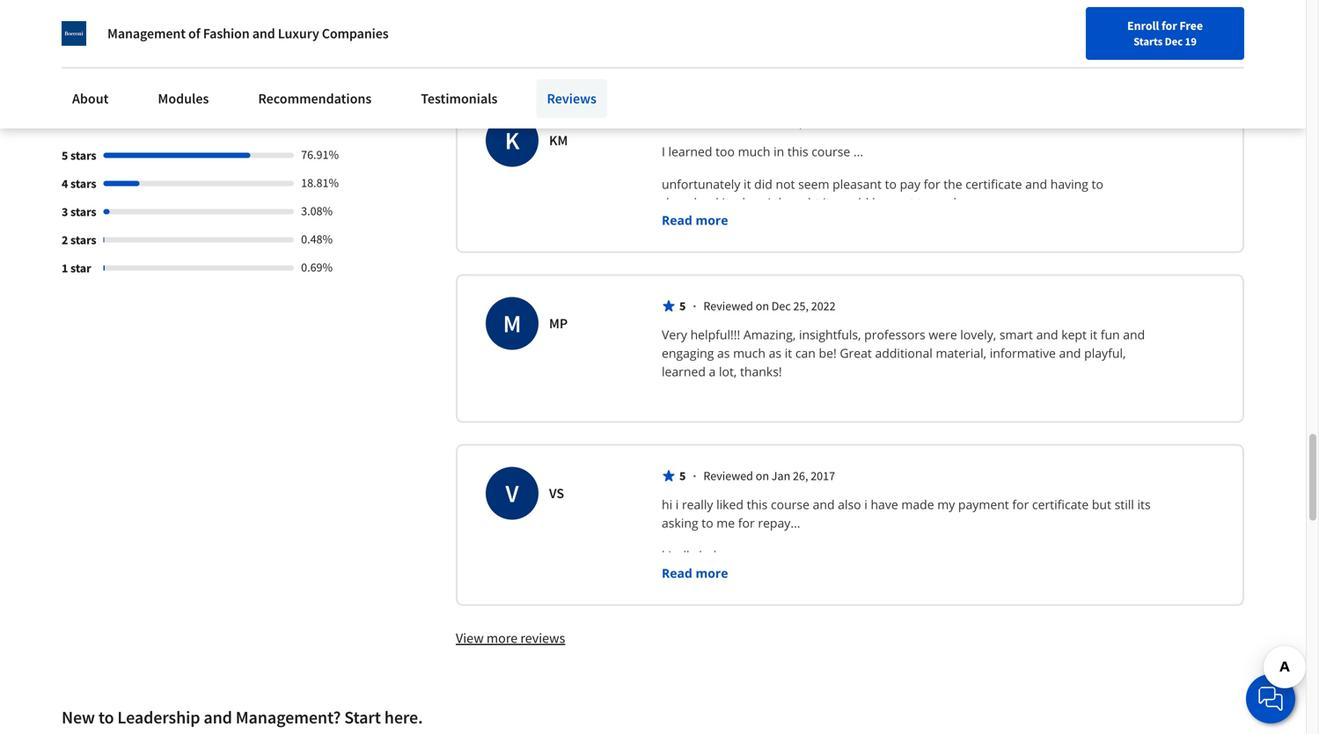 Task type: vqa. For each thing, say whether or not it's contained in the screenshot.
the top PER
no



Task type: describe. For each thing, give the bounding box(es) containing it.
enroll for free starts dec 19
[[1128, 18, 1203, 48]]

lovely,
[[961, 326, 997, 343]]

have
[[871, 496, 899, 513]]

4 for 4
[[680, 115, 686, 131]]

much inside the very helpful!!! amazing, insightfuls, professors were lovely, smart and kept it fun and engaging as much as it can be! great additional material, informative and playful, learned a lot, thanks!
[[733, 345, 766, 361]]

enroll
[[1128, 18, 1160, 33]]

8,
[[794, 115, 803, 131]]

2 vertical spatial more
[[487, 629, 518, 647]]

still
[[1115, 496, 1135, 513]]

3
[[62, 204, 68, 220]]

recommendations link
[[248, 79, 382, 118]]

0.48%
[[301, 231, 333, 247]]

and down kept at right
[[1060, 345, 1082, 361]]

hi
[[662, 496, 673, 513]]

kindly help, or mail the details on vandanasingh904@gmail.com
[[662, 547, 959, 601]]

2020
[[805, 115, 830, 131]]

0 vertical spatial learned
[[669, 143, 713, 160]]

3 stars
[[62, 204, 96, 220]]

2
[[62, 232, 68, 248]]

show notifications image
[[1069, 22, 1090, 43]]

v
[[506, 478, 519, 509]]

5 stars
[[62, 147, 96, 163]]

testimonials
[[421, 90, 498, 107]]

too
[[716, 143, 735, 160]]

about link
[[62, 79, 119, 118]]

its
[[1138, 496, 1151, 513]]

amazing,
[[744, 326, 796, 343]]

reviewed on jun 8, 2020
[[704, 115, 830, 131]]

testimonials link
[[410, 79, 508, 118]]

help,
[[699, 547, 727, 564]]

dec inside "enroll for free starts dec 19"
[[1165, 34, 1183, 48]]

course inside hi i really liked this course and also i have made my payment for certificate but still its asking to me for repay...
[[771, 496, 810, 513]]

did
[[755, 175, 773, 192]]

helpful!!!
[[691, 326, 741, 343]]

stars for 5 stars
[[70, 147, 96, 163]]

asking
[[662, 514, 699, 531]]

1 i from the left
[[676, 496, 679, 513]]

of
[[188, 25, 200, 42]]

4 stars
[[62, 175, 96, 191]]

chat with us image
[[1257, 685, 1285, 713]]

made
[[902, 496, 935, 513]]

pay
[[900, 175, 921, 192]]

0 vertical spatial i
[[662, 143, 665, 160]]

unfortunately
[[662, 175, 741, 192]]

m
[[503, 308, 521, 339]]

jun
[[772, 115, 791, 131]]

read more for v
[[662, 565, 728, 581]]

2017
[[811, 468, 835, 484]]

management?
[[236, 706, 341, 728]]

a
[[709, 363, 716, 380]]

reviewed on dec 25, 2022
[[704, 298, 836, 314]]

and right fun at the top right of page
[[1124, 326, 1146, 343]]

reviewed for v
[[704, 468, 754, 484]]

can
[[796, 345, 816, 361]]

0 vertical spatial reviews
[[123, 39, 180, 61]]

recommendations
[[258, 90, 372, 107]]

learner reviews
[[62, 39, 180, 61]]

4 for 4 stars
[[62, 175, 68, 191]]

26,
[[793, 468, 809, 484]]

and left kept at right
[[1037, 326, 1059, 343]]

luxury
[[278, 25, 319, 42]]

certificate inside hi i really liked this course and also i have made my payment for certificate but still its asking to me for repay...
[[1033, 496, 1089, 513]]

but
[[1092, 496, 1112, 513]]

thank
[[708, 231, 749, 248]]

0.69%
[[301, 259, 333, 275]]

3.08%
[[301, 203, 333, 219]]

be!
[[819, 345, 837, 361]]

to inside hi i really liked this course and also i have made my payment for certificate but still its asking to me for repay...
[[702, 514, 714, 531]]

fashion
[[203, 25, 250, 42]]

read more button for v
[[662, 564, 728, 582]]

read for v
[[662, 565, 693, 581]]

smart
[[1000, 326, 1034, 343]]

new to leadership and management? start here.
[[62, 706, 423, 728]]

stars for 4 stars
[[70, 175, 96, 191]]

on for v
[[756, 468, 769, 484]]

on inside kindly help, or mail the details on vandanasingh904@gmail.com
[[768, 584, 783, 601]]

2 i from the left
[[865, 496, 868, 513]]

for inside unfortunately it did not seem pleasant to pay for the certificate and having to download it when i thought it would be sent to my house ... anyway thank you
[[924, 175, 941, 192]]

read more for k
[[662, 212, 728, 228]]

my inside unfortunately it did not seem pleasant to pay for the certificate and having to download it when i thought it would be sent to my house ... anyway thank you
[[933, 194, 951, 211]]

reviewed for m
[[704, 298, 754, 314]]

read for k
[[662, 212, 693, 228]]

starts
[[1134, 34, 1163, 48]]

2 as from the left
[[769, 345, 782, 361]]

star
[[70, 260, 91, 276]]

thanks!
[[740, 363, 782, 380]]

you
[[752, 231, 778, 248]]

learner
[[62, 39, 119, 61]]

modules link
[[147, 79, 220, 118]]

here.
[[385, 706, 423, 728]]

house
[[954, 194, 989, 211]]

about
[[72, 90, 109, 107]]

vandanasingh904@gmail.com
[[787, 584, 959, 601]]

1 horizontal spatial this
[[788, 143, 809, 160]]

18.81%
[[301, 175, 339, 190]]

università bocconi image
[[62, 21, 86, 46]]

view
[[456, 629, 484, 647]]

and right leadership
[[204, 706, 232, 728]]

to right "having"
[[1092, 175, 1104, 192]]

companies
[[322, 25, 389, 42]]

start
[[344, 706, 381, 728]]

would
[[834, 194, 869, 211]]

1 vertical spatial reviews
[[153, 103, 194, 119]]

liked
[[717, 496, 744, 513]]



Task type: locate. For each thing, give the bounding box(es) containing it.
the inside unfortunately it did not seem pleasant to pay for the certificate and having to download it when i thought it would be sent to my house ... anyway thank you
[[944, 175, 963, 192]]

certificate left but
[[1033, 496, 1089, 513]]

km
[[549, 131, 568, 149]]

1 vertical spatial reviewed
[[704, 298, 754, 314]]

me
[[717, 514, 735, 531]]

5 up very
[[680, 298, 686, 314]]

fun
[[1101, 326, 1120, 343]]

1 vertical spatial the
[[705, 584, 724, 601]]

4 up unfortunately
[[680, 115, 686, 131]]

1 vertical spatial this
[[747, 496, 768, 513]]

this inside hi i really liked this course and also i have made my payment for certificate but still its asking to me for repay...
[[747, 496, 768, 513]]

1 horizontal spatial course
[[812, 143, 851, 160]]

and inside unfortunately it did not seem pleasant to pay for the certificate and having to download it when i thought it would be sent to my house ... anyway thank you
[[1026, 175, 1048, 192]]

certificate inside unfortunately it did not seem pleasant to pay for the certificate and having to download it when i thought it would be sent to my house ... anyway thank you
[[966, 175, 1023, 192]]

learned down 'engaging'
[[662, 363, 706, 380]]

for right payment
[[1013, 496, 1029, 513]]

1 horizontal spatial i
[[768, 194, 771, 211]]

1 reviewed from the top
[[704, 115, 754, 131]]

reviewed up liked
[[704, 468, 754, 484]]

stars right 3
[[70, 204, 96, 220]]

...
[[854, 143, 864, 160], [992, 194, 1002, 211]]

for inside "enroll for free starts dec 19"
[[1162, 18, 1178, 33]]

1 vertical spatial 4
[[62, 175, 68, 191]]

1 vertical spatial learned
[[662, 363, 706, 380]]

1 vertical spatial 5
[[680, 298, 686, 314]]

jan
[[772, 468, 791, 484]]

on up amazing,
[[756, 298, 769, 314]]

very
[[662, 326, 688, 343]]

reviews
[[123, 39, 180, 61], [153, 103, 194, 119], [521, 629, 566, 647]]

on for m
[[756, 298, 769, 314]]

dec left 25,
[[772, 298, 791, 314]]

learned up unfortunately
[[669, 143, 713, 160]]

5 for v
[[680, 468, 686, 484]]

i learned too much in this course ...
[[662, 143, 864, 160]]

course
[[812, 143, 851, 160], [771, 496, 810, 513]]

1 horizontal spatial dec
[[1165, 34, 1183, 48]]

1 as from the left
[[717, 345, 730, 361]]

great
[[840, 345, 872, 361]]

read down kindly
[[662, 565, 693, 581]]

were
[[929, 326, 958, 343]]

1 horizontal spatial i
[[865, 496, 868, 513]]

material,
[[936, 345, 987, 361]]

2 reviewed from the top
[[704, 298, 754, 314]]

1 vertical spatial much
[[733, 345, 766, 361]]

1 horizontal spatial ...
[[992, 194, 1002, 211]]

... right house
[[992, 194, 1002, 211]]

for left free
[[1162, 18, 1178, 33]]

stars right 2
[[70, 232, 96, 248]]

0 vertical spatial read more button
[[662, 211, 728, 229]]

0 horizontal spatial dec
[[772, 298, 791, 314]]

thought
[[774, 194, 820, 211]]

this
[[788, 143, 809, 160], [747, 496, 768, 513]]

reviewed
[[704, 115, 754, 131], [704, 298, 754, 314], [704, 468, 754, 484]]

5 for m
[[680, 298, 686, 314]]

course down 2020
[[812, 143, 851, 160]]

0 vertical spatial read more
[[662, 212, 728, 228]]

management
[[107, 25, 186, 42]]

1 vertical spatial read more button
[[662, 564, 728, 582]]

very helpful!!! amazing, insightfuls, professors were lovely, smart and kept it fun and engaging as much as it can be! great additional material, informative and playful, learned a lot, thanks!
[[662, 326, 1149, 380]]

stars for 2 stars
[[70, 232, 96, 248]]

kindly
[[662, 547, 696, 564]]

as down amazing,
[[769, 345, 782, 361]]

additional
[[875, 345, 933, 361]]

4.7
[[83, 91, 115, 122]]

my inside hi i really liked this course and also i have made my payment for certificate but still its asking to me for repay...
[[938, 496, 955, 513]]

2 vertical spatial reviewed
[[704, 468, 754, 484]]

stars up 4 stars
[[70, 147, 96, 163]]

new
[[62, 706, 95, 728]]

0 horizontal spatial course
[[771, 496, 810, 513]]

this right in
[[788, 143, 809, 160]]

reviewed up too at the top right
[[704, 115, 754, 131]]

1 vertical spatial read
[[662, 565, 693, 581]]

more down help,
[[696, 565, 728, 581]]

reviews
[[547, 90, 597, 107]]

unfortunately it did not seem pleasant to pay for the certificate and having to download it when i thought it would be sent to my house ... anyway thank you
[[662, 175, 1107, 248]]

when
[[733, 194, 765, 211]]

stars
[[70, 147, 96, 163], [70, 175, 96, 191], [70, 204, 96, 220], [70, 232, 96, 248]]

0 vertical spatial this
[[788, 143, 809, 160]]

also
[[838, 496, 862, 513]]

i up unfortunately
[[662, 143, 665, 160]]

1 read from the top
[[662, 212, 693, 228]]

more for v
[[696, 565, 728, 581]]

and left luxury
[[252, 25, 275, 42]]

to left pay
[[885, 175, 897, 192]]

0 horizontal spatial as
[[717, 345, 730, 361]]

certificate
[[966, 175, 1023, 192], [1033, 496, 1089, 513]]

0 vertical spatial dec
[[1165, 34, 1183, 48]]

0 vertical spatial 4
[[680, 115, 686, 131]]

1 vertical spatial ...
[[992, 194, 1002, 211]]

0 vertical spatial certificate
[[966, 175, 1023, 192]]

read more
[[662, 212, 728, 228], [662, 565, 728, 581]]

2 read more button from the top
[[662, 564, 728, 582]]

1 horizontal spatial certificate
[[1033, 496, 1089, 513]]

0 horizontal spatial this
[[747, 496, 768, 513]]

for
[[1162, 18, 1178, 33], [924, 175, 941, 192], [1013, 496, 1029, 513], [738, 514, 755, 531]]

much up thanks!
[[733, 345, 766, 361]]

reviewed up the helpful!!! at the right
[[704, 298, 754, 314]]

None search field
[[251, 11, 594, 46]]

... inside unfortunately it did not seem pleasant to pay for the certificate and having to download it when i thought it would be sent to my house ... anyway thank you
[[992, 194, 1002, 211]]

anyway
[[662, 231, 705, 248]]

1 stars from the top
[[70, 147, 96, 163]]

read more up mail
[[662, 565, 728, 581]]

1 horizontal spatial 4
[[680, 115, 686, 131]]

0 horizontal spatial 4
[[62, 175, 68, 191]]

it down "seem"
[[823, 194, 831, 211]]

read up the anyway
[[662, 212, 693, 228]]

0 horizontal spatial the
[[705, 584, 724, 601]]

0 vertical spatial much
[[738, 143, 771, 160]]

i inside unfortunately it did not seem pleasant to pay for the certificate and having to download it when i thought it would be sent to my house ... anyway thank you
[[768, 194, 771, 211]]

stars for 3 stars
[[70, 204, 96, 220]]

on left 'jun'
[[756, 115, 769, 131]]

on
[[756, 115, 769, 131], [756, 298, 769, 314], [756, 468, 769, 484], [768, 584, 783, 601]]

reviews left of
[[123, 39, 180, 61]]

engaging
[[662, 345, 714, 361]]

1 read more from the top
[[662, 212, 728, 228]]

5 up 4 stars
[[62, 147, 68, 163]]

i down did
[[768, 194, 771, 211]]

read more button
[[662, 211, 728, 229], [662, 564, 728, 582]]

25,
[[794, 298, 809, 314]]

more for k
[[696, 212, 728, 228]]

reviewed for k
[[704, 115, 754, 131]]

vs
[[549, 484, 564, 502]]

0 vertical spatial ...
[[854, 143, 864, 160]]

pleasant
[[833, 175, 882, 192]]

2 vertical spatial reviews
[[521, 629, 566, 647]]

the right mail
[[705, 584, 724, 601]]

my right made
[[938, 496, 955, 513]]

menu item
[[937, 18, 1050, 75]]

course up repay...
[[771, 496, 810, 513]]

it left fun at the top right of page
[[1090, 326, 1098, 343]]

much
[[738, 143, 771, 160], [733, 345, 766, 361]]

read more button up mail
[[662, 564, 728, 582]]

it left can
[[785, 345, 792, 361]]

stars down 5 stars
[[70, 175, 96, 191]]

0 vertical spatial course
[[812, 143, 851, 160]]

more up thank
[[696, 212, 728, 228]]

... up pleasant at right top
[[854, 143, 864, 160]]

as
[[717, 345, 730, 361], [769, 345, 782, 361]]

i
[[662, 143, 665, 160], [768, 194, 771, 211]]

2022
[[811, 298, 836, 314]]

0 horizontal spatial ...
[[854, 143, 864, 160]]

1 vertical spatial read more
[[662, 565, 728, 581]]

really
[[682, 496, 713, 513]]

4 up 3
[[62, 175, 68, 191]]

informative
[[990, 345, 1056, 361]]

learned inside the very helpful!!! amazing, insightfuls, professors were lovely, smart and kept it fun and engaging as much as it can be! great additional material, informative and playful, learned a lot, thanks!
[[662, 363, 706, 380]]

it left did
[[744, 175, 751, 192]]

as up lot,
[[717, 345, 730, 361]]

free
[[1180, 18, 1203, 33]]

4 stars from the top
[[70, 232, 96, 248]]

to right "sent"
[[918, 194, 930, 211]]

not
[[776, 175, 795, 192]]

on left jan
[[756, 468, 769, 484]]

it left when
[[722, 194, 730, 211]]

and inside hi i really liked this course and also i have made my payment for certificate but still its asking to me for repay...
[[813, 496, 835, 513]]

on for k
[[756, 115, 769, 131]]

more right view on the bottom left of page
[[487, 629, 518, 647]]

view more reviews link
[[456, 628, 566, 647]]

1
[[62, 260, 68, 276]]

2 stars from the top
[[70, 175, 96, 191]]

kept
[[1062, 326, 1087, 343]]

my left house
[[933, 194, 951, 211]]

2 stars
[[62, 232, 96, 248]]

dec
[[1165, 34, 1183, 48], [772, 298, 791, 314]]

1 horizontal spatial the
[[944, 175, 963, 192]]

coursera image
[[21, 14, 133, 42]]

1 horizontal spatial as
[[769, 345, 782, 361]]

0 vertical spatial read
[[662, 212, 693, 228]]

0 vertical spatial reviewed
[[704, 115, 754, 131]]

i right hi
[[676, 496, 679, 513]]

in
[[774, 143, 785, 160]]

hi i really liked this course and also i have made my payment for certificate but still its asking to me for repay...
[[662, 496, 1154, 531]]

1 vertical spatial course
[[771, 496, 810, 513]]

for right pay
[[924, 175, 941, 192]]

i right also
[[865, 496, 868, 513]]

1 vertical spatial more
[[696, 565, 728, 581]]

read more button up the anyway
[[662, 211, 728, 229]]

1 vertical spatial dec
[[772, 298, 791, 314]]

seem
[[799, 175, 830, 192]]

read more button for k
[[662, 211, 728, 229]]

the up house
[[944, 175, 963, 192]]

19
[[1185, 34, 1197, 48]]

management of fashion and luxury companies
[[107, 25, 389, 42]]

0 horizontal spatial i
[[662, 143, 665, 160]]

and
[[252, 25, 275, 42], [1026, 175, 1048, 192], [1037, 326, 1059, 343], [1124, 326, 1146, 343], [1060, 345, 1082, 361], [813, 496, 835, 513], [204, 706, 232, 728]]

reviewed on jan 26, 2017
[[704, 468, 835, 484]]

0 vertical spatial more
[[696, 212, 728, 228]]

view more reviews
[[456, 629, 566, 647]]

mail
[[678, 584, 702, 601]]

on right details
[[768, 584, 783, 601]]

1 vertical spatial i
[[768, 194, 771, 211]]

sent
[[890, 194, 915, 211]]

3 reviewed from the top
[[704, 468, 754, 484]]

reviews right view on the bottom left of page
[[521, 629, 566, 647]]

much left in
[[738, 143, 771, 160]]

2 read more from the top
[[662, 565, 728, 581]]

0 horizontal spatial certificate
[[966, 175, 1023, 192]]

to
[[885, 175, 897, 192], [1092, 175, 1104, 192], [918, 194, 930, 211], [702, 514, 714, 531], [98, 706, 114, 728]]

read
[[662, 212, 693, 228], [662, 565, 693, 581]]

1 vertical spatial my
[[938, 496, 955, 513]]

2 vertical spatial 5
[[680, 468, 686, 484]]

payment
[[959, 496, 1010, 513]]

dec left '19'
[[1165, 34, 1183, 48]]

and left "having"
[[1026, 175, 1048, 192]]

0 vertical spatial 5
[[62, 147, 68, 163]]

read more down the download
[[662, 212, 728, 228]]

0 vertical spatial my
[[933, 194, 951, 211]]

and left also
[[813, 496, 835, 513]]

be
[[872, 194, 887, 211]]

0 horizontal spatial i
[[676, 496, 679, 513]]

certificate up house
[[966, 175, 1023, 192]]

or
[[662, 584, 674, 601]]

1 read more button from the top
[[662, 211, 728, 229]]

the inside kindly help, or mail the details on vandanasingh904@gmail.com
[[705, 584, 724, 601]]

5 up really at right bottom
[[680, 468, 686, 484]]

to left "me"
[[702, 514, 714, 531]]

1 vertical spatial certificate
[[1033, 496, 1089, 513]]

2 read from the top
[[662, 565, 693, 581]]

to right the new
[[98, 706, 114, 728]]

3 stars from the top
[[70, 204, 96, 220]]

for right "me"
[[738, 514, 755, 531]]

playful,
[[1085, 345, 1126, 361]]

lot,
[[719, 363, 737, 380]]

my
[[933, 194, 951, 211], [938, 496, 955, 513]]

reviews right 4.7 at the left of the page
[[153, 103, 194, 119]]

download
[[662, 194, 719, 211]]

modules
[[158, 90, 209, 107]]

0 vertical spatial the
[[944, 175, 963, 192]]

this right liked
[[747, 496, 768, 513]]



